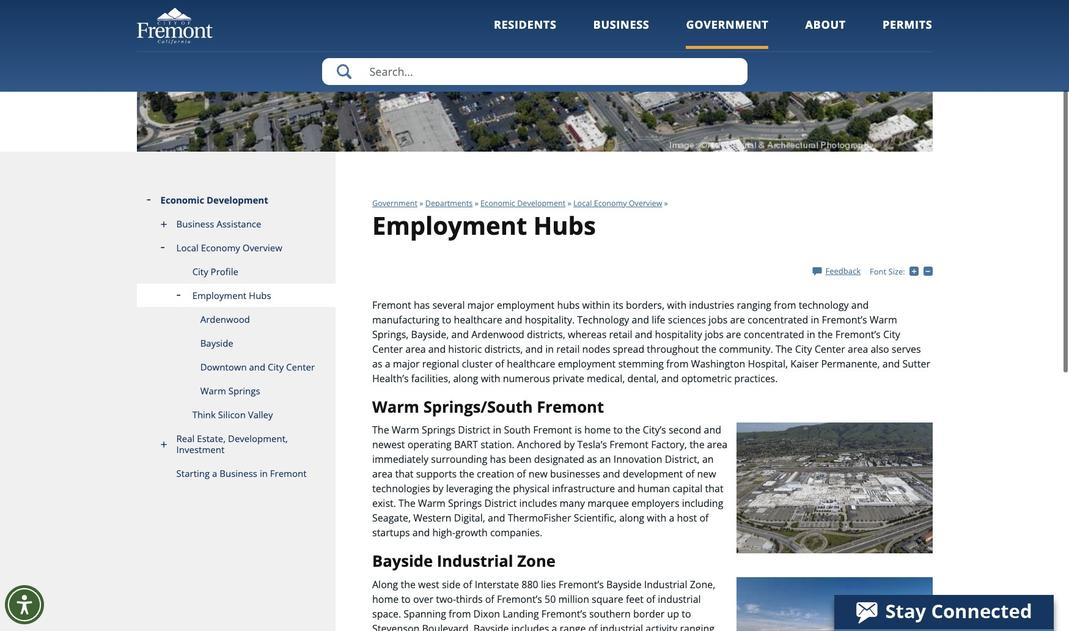 Task type: vqa. For each thing, say whether or not it's contained in the screenshot.
ACRE
no



Task type: describe. For each thing, give the bounding box(es) containing it.
1 horizontal spatial government link
[[687, 17, 769, 49]]

0 horizontal spatial that
[[395, 467, 414, 481]]

the inside along the west side of interstate 880 lies fremont's bayside industrial zone, home to over two-thirds of fremont's 50 million square feet of industrial space. spanning from dixon landing fremont's southern border up to stevenson boulevard, bayside includes a range of industrial activity rang
[[401, 578, 416, 591]]

1 vertical spatial employment
[[558, 357, 616, 370]]

exist.
[[373, 497, 396, 510]]

the down creation on the bottom left
[[496, 482, 511, 496]]

0 horizontal spatial healthcare
[[454, 313, 503, 326]]

1 vertical spatial government link
[[373, 198, 418, 208]]

0 horizontal spatial local economy overview link
[[137, 236, 336, 260]]

home inside along the west side of interstate 880 lies fremont's bayside industrial zone, home to over two-thirds of fremont's 50 million square feet of industrial space. spanning from dixon landing fremont's southern border up to stevenson boulevard, bayside includes a range of industrial activity rang
[[373, 593, 399, 606]]

investment
[[177, 443, 225, 455]]

as inside the warm springs district in south fremont is home to the city's second and newest operating bart station. anchored by tesla's fremont factory, the area immediately surrounding has been designated as an innovation district, an area that supports the creation of new businesses and development of new technologies by leveraging the physical infrastructure and human capital that exist. the warm springs district includes many marquee employers including seagate, western digital, and thermofisher scientific, along with a host of startups and high-growth companies.
[[587, 453, 597, 466]]

operating
[[408, 438, 452, 452]]

warm springs/south fremont
[[373, 396, 604, 417]]

the up washington
[[702, 342, 717, 356]]

a inside along the west side of interstate 880 lies fremont's bayside industrial zone, home to over two-thirds of fremont's 50 million square feet of industrial space. spanning from dixon landing fremont's southern border up to stevenson boulevard, bayside includes a range of industrial activity rang
[[552, 622, 557, 631]]

fremont's up also
[[836, 328, 881, 341]]

1 vertical spatial economy
[[201, 241, 240, 254]]

estate,
[[197, 432, 226, 444]]

starting a business in fremont
[[177, 467, 307, 479]]

1 vertical spatial jobs
[[705, 328, 724, 341]]

font size:
[[870, 266, 906, 277]]

ranging
[[737, 298, 772, 312]]

over
[[413, 593, 434, 606]]

of up border
[[647, 593, 656, 606]]

sciences
[[668, 313, 707, 326]]

residents link
[[494, 17, 557, 49]]

1 vertical spatial major
[[393, 357, 420, 370]]

1 horizontal spatial districts,
[[527, 328, 566, 341]]

1 horizontal spatial business
[[220, 467, 258, 479]]

has inside fremont has several major employment hubs within its borders, with industries ranging from technology and manufacturing to healthcare and hospitality. technology and life sciences jobs are concentrated in fremont's warm springs, bayside, and ardenwood districts, whereas retail and hospitality jobs are concentrated in the fremont's city center area and historic districts, and in retail nodes spread throughout the community. the city center area also serves as a major regional cluster of healthcare employment stemming from washington hospital, kaiser permanente, and sutter health's facilities, along with numerous private medical, dental, and optometric practices.
[[414, 298, 430, 312]]

3 » from the left
[[568, 198, 572, 208]]

anchored
[[517, 438, 562, 452]]

1 vertical spatial the
[[373, 423, 389, 437]]

business link
[[594, 17, 650, 49]]

0 vertical spatial industrial
[[658, 593, 701, 606]]

employment hubs
[[192, 289, 271, 301]]

think silicon valley
[[192, 408, 273, 421]]

departments link
[[426, 198, 473, 208]]

leveraging
[[446, 482, 493, 496]]

seagate,
[[373, 511, 411, 525]]

0 vertical spatial local economy overview link
[[574, 198, 663, 208]]

0 horizontal spatial retail
[[557, 342, 580, 356]]

million
[[559, 593, 590, 606]]

size:
[[889, 266, 906, 277]]

two-
[[436, 593, 456, 606]]

from inside along the west side of interstate 880 lies fremont's bayside industrial zone, home to over two-thirds of fremont's 50 million square feet of industrial space. spanning from dixon landing fremont's southern border up to stevenson boulevard, bayside includes a range of industrial activity rang
[[449, 607, 471, 621]]

fremont down development,
[[270, 467, 307, 479]]

employment inside government » departments » economic development » local economy overview employment hubs
[[373, 208, 527, 242]]

bayside link
[[137, 331, 336, 355]]

development
[[623, 467, 683, 481]]

city's
[[643, 423, 667, 437]]

silicon
[[218, 408, 246, 421]]

fremont's up million
[[559, 578, 604, 591]]

1 horizontal spatial center
[[373, 342, 403, 356]]

city up also
[[884, 328, 901, 341]]

many
[[560, 497, 585, 510]]

tesla's
[[578, 438, 607, 452]]

area down bayside,
[[406, 342, 426, 356]]

hubs inside government » departments » economic development » local economy overview employment hubs
[[534, 208, 596, 242]]

downtown and city center link
[[137, 355, 336, 379]]

springs/south
[[424, 396, 533, 417]]

columnusercontrol3 main content
[[336, 151, 936, 631]]

numerous
[[503, 372, 550, 385]]

government for government
[[687, 17, 769, 32]]

to right up
[[682, 607, 692, 621]]

range
[[560, 622, 586, 631]]

warm down health's
[[373, 396, 420, 417]]

1 » from the left
[[420, 198, 424, 208]]

0 vertical spatial concentrated
[[748, 313, 809, 326]]

1 horizontal spatial economic development link
[[481, 198, 566, 208]]

supports
[[416, 467, 457, 481]]

throughout
[[647, 342, 699, 356]]

residents
[[494, 17, 557, 32]]

stevenson
[[373, 622, 420, 631]]

about
[[806, 17, 847, 32]]

bayside up along
[[373, 551, 433, 572]]

+
[[919, 265, 924, 276]]

warm up western
[[418, 497, 446, 510]]

think
[[192, 408, 216, 421]]

0 horizontal spatial industrial
[[601, 622, 644, 631]]

fremont's down technology
[[822, 313, 868, 326]]

1 new from the left
[[529, 467, 548, 481]]

starting a business in fremont link
[[137, 462, 336, 485]]

Search text field
[[322, 58, 748, 85]]

along
[[373, 578, 398, 591]]

of up thirds
[[463, 578, 473, 591]]

fremont up anchored
[[534, 423, 573, 437]]

employment hubs link
[[137, 284, 336, 307]]

square
[[592, 593, 624, 606]]

0 horizontal spatial by
[[433, 482, 444, 496]]

to left over
[[402, 593, 411, 606]]

1 vertical spatial district
[[485, 497, 517, 510]]

+ link
[[910, 265, 924, 276]]

permits link
[[883, 17, 933, 49]]

space.
[[373, 607, 401, 621]]

side
[[442, 578, 461, 591]]

spanning
[[404, 607, 446, 621]]

in down technology
[[811, 313, 820, 326]]

optometric
[[682, 372, 732, 385]]

real
[[177, 432, 195, 444]]

starting
[[177, 467, 210, 479]]

home inside the warm springs district in south fremont is home to the city's second and newest operating bart station. anchored by tesla's fremont factory, the area immediately surrounding has been designated as an innovation district, an area that supports the creation of new businesses and development of new technologies by leveraging the physical infrastructure and human capital that exist. the warm springs district includes many marquee employers including seagate, western digital, and thermofisher scientific, along with a host of startups and high-growth companies.
[[585, 423, 611, 437]]

springs,
[[373, 328, 409, 341]]

in down development,
[[260, 467, 268, 479]]

area up permanente,
[[848, 342, 869, 356]]

bayside up feet on the right
[[607, 578, 642, 591]]

digital,
[[454, 511, 486, 525]]

borders,
[[626, 298, 665, 312]]

hospitality
[[655, 328, 703, 341]]

feet
[[626, 593, 644, 606]]

2 horizontal spatial from
[[774, 298, 797, 312]]

west
[[418, 578, 440, 591]]

dixon
[[474, 607, 500, 621]]

health's
[[373, 372, 409, 385]]

business for business assistance
[[177, 218, 214, 230]]

to inside fremont has several major employment hubs within its borders, with industries ranging from technology and manufacturing to healthcare and hospitality. technology and life sciences jobs are concentrated in fremont's warm springs, bayside, and ardenwood districts, whereas retail and hospitality jobs are concentrated in the fremont's city center area and historic districts, and in retail nodes spread throughout the community. the city center area also serves as a major regional cluster of healthcare employment stemming from washington hospital, kaiser permanente, and sutter health's facilities, along with numerous private medical, dental, and optometric practices.
[[442, 313, 452, 326]]

surrounding
[[431, 453, 488, 466]]

bayside industrial zone
[[373, 551, 556, 572]]

1 horizontal spatial by
[[564, 438, 575, 452]]

area right factory,
[[708, 438, 728, 452]]

with inside the warm springs district in south fremont is home to the city's second and newest operating bart station. anchored by tesla's fremont factory, the area immediately surrounding has been designated as an innovation district, an area that supports the creation of new businesses and development of new technologies by leveraging the physical infrastructure and human capital that exist. the warm springs district includes many marquee employers including seagate, western digital, and thermofisher scientific, along with a host of startups and high-growth companies.
[[647, 511, 667, 525]]

0 vertical spatial retail
[[610, 328, 633, 341]]

zone
[[518, 551, 556, 572]]

infrastructure
[[552, 482, 616, 496]]

of up dixon
[[485, 593, 495, 606]]

city up kaiser
[[796, 342, 813, 356]]

activity
[[646, 622, 678, 631]]

0 horizontal spatial center
[[286, 361, 315, 373]]

1 vertical spatial springs
[[422, 423, 456, 437]]

2 horizontal spatial center
[[815, 342, 846, 356]]

includes inside along the west side of interstate 880 lies fremont's bayside industrial zone, home to over two-thirds of fremont's 50 million square feet of industrial space. spanning from dixon landing fremont's southern border up to stevenson boulevard, bayside includes a range of industrial activity rang
[[512, 622, 550, 631]]

city down the bayside link at left
[[268, 361, 284, 373]]

whereas
[[568, 328, 607, 341]]

is
[[575, 423, 582, 437]]

business assistance link
[[137, 212, 336, 236]]

to inside the warm springs district in south fremont is home to the city's second and newest operating bart station. anchored by tesla's fremont factory, the area immediately surrounding has been designated as an innovation district, an area that supports the creation of new businesses and development of new technologies by leveraging the physical infrastructure and human capital that exist. the warm springs district includes many marquee employers including seagate, western digital, and thermofisher scientific, along with a host of startups and high-growth companies.
[[614, 423, 623, 437]]

manufacturing
[[373, 313, 440, 326]]

of right range
[[589, 622, 598, 631]]

economic inside government » departments » economic development » local economy overview employment hubs
[[481, 198, 516, 208]]

development inside government » departments » economic development » local economy overview employment hubs
[[518, 198, 566, 208]]

warm inside warm springs link
[[200, 385, 226, 397]]

a inside fremont has several major employment hubs within its borders, with industries ranging from technology and manufacturing to healthcare and hospitality. technology and life sciences jobs are concentrated in fremont's warm springs, bayside, and ardenwood districts, whereas retail and hospitality jobs are concentrated in the fremont's city center area and historic districts, and in retail nodes spread throughout the community. the city center area also serves as a major regional cluster of healthcare employment stemming from washington hospital, kaiser permanente, and sutter health's facilities, along with numerous private medical, dental, and optometric practices.
[[385, 357, 391, 370]]

bart
[[454, 438, 478, 452]]

includes inside the warm springs district in south fremont is home to the city's second and newest operating bart station. anchored by tesla's fremont factory, the area immediately surrounding has been designated as an innovation district, an area that supports the creation of new businesses and development of new technologies by leveraging the physical infrastructure and human capital that exist. the warm springs district includes many marquee employers including seagate, western digital, and thermofisher scientific, along with a host of startups and high-growth companies.
[[520, 497, 557, 510]]

fremont inside fremont has several major employment hubs within its borders, with industries ranging from technology and manufacturing to healthcare and hospitality. technology and life sciences jobs are concentrated in fremont's warm springs, bayside, and ardenwood districts, whereas retail and hospitality jobs are concentrated in the fremont's city center area and historic districts, and in retail nodes spread throughout the community. the city center area also serves as a major regional cluster of healthcare employment stemming from washington hospital, kaiser permanente, and sutter health's facilities, along with numerous private medical, dental, and optometric practices.
[[373, 298, 411, 312]]

city left profile
[[192, 265, 208, 277]]

0 horizontal spatial employment
[[497, 298, 555, 312]]

0 vertical spatial district
[[458, 423, 491, 437]]

1 vertical spatial concentrated
[[744, 328, 805, 341]]

stay connected image
[[835, 595, 1053, 629]]

sutter
[[903, 357, 931, 370]]

several
[[433, 298, 465, 312]]

spread
[[613, 342, 645, 356]]



Task type: locate. For each thing, give the bounding box(es) containing it.
1 horizontal spatial that
[[706, 482, 724, 496]]

0 vertical spatial jobs
[[709, 313, 728, 326]]

government inside government » departments » economic development » local economy overview employment hubs
[[373, 198, 418, 208]]

0 horizontal spatial ardenwood
[[200, 313, 250, 325]]

employment hub aerial image
[[737, 423, 933, 554]]

1 horizontal spatial »
[[475, 198, 479, 208]]

0 vertical spatial from
[[774, 298, 797, 312]]

1 horizontal spatial new
[[698, 467, 717, 481]]

2 » from the left
[[475, 198, 479, 208]]

2 vertical spatial the
[[399, 497, 416, 510]]

newest
[[373, 438, 405, 452]]

1 vertical spatial healthcare
[[507, 357, 556, 370]]

industrial up up
[[645, 578, 688, 591]]

landing
[[503, 607, 539, 621]]

1 horizontal spatial retail
[[610, 328, 633, 341]]

home up tesla's
[[585, 423, 611, 437]]

along down cluster
[[454, 372, 479, 385]]

economy inside government » departments » economic development » local economy overview employment hubs
[[594, 198, 627, 208]]

fremont has several major employment hubs within its borders, with industries ranging from technology and manufacturing to healthcare and hospitality. technology and life sciences jobs are concentrated in fremont's warm springs, bayside, and ardenwood districts, whereas retail and hospitality jobs are concentrated in the fremont's city center area and historic districts, and in retail nodes spread throughout the community. the city center area also serves as a major regional cluster of healthcare employment stemming from washington hospital, kaiser permanente, and sutter health's facilities, along with numerous private medical, dental, and optometric practices.
[[373, 298, 931, 385]]

0 vertical spatial springs
[[229, 385, 260, 397]]

fremont up 'is'
[[537, 396, 604, 417]]

1 horizontal spatial has
[[490, 453, 506, 466]]

western
[[414, 511, 452, 525]]

ardenwood inside ardenwood link
[[200, 313, 250, 325]]

by
[[564, 438, 575, 452], [433, 482, 444, 496]]

by down 'is'
[[564, 438, 575, 452]]

2 vertical spatial with
[[647, 511, 667, 525]]

new
[[529, 467, 548, 481], [698, 467, 717, 481]]

new up the capital
[[698, 467, 717, 481]]

0 horizontal spatial economic development link
[[137, 188, 336, 212]]

profile
[[211, 265, 238, 277]]

springs down leveraging
[[448, 497, 482, 510]]

1 vertical spatial are
[[727, 328, 742, 341]]

industrial
[[658, 593, 701, 606], [601, 622, 644, 631]]

human
[[638, 482, 671, 496]]

includes up thermofisher
[[520, 497, 557, 510]]

to
[[442, 313, 452, 326], [614, 423, 623, 437], [402, 593, 411, 606], [682, 607, 692, 621]]

0 vertical spatial employment
[[497, 298, 555, 312]]

center
[[373, 342, 403, 356], [815, 342, 846, 356], [286, 361, 315, 373]]

in inside the warm springs district in south fremont is home to the city's second and newest operating bart station. anchored by tesla's fremont factory, the area immediately surrounding has been designated as an innovation district, an area that supports the creation of new businesses and development of new technologies by leveraging the physical infrastructure and human capital that exist. the warm springs district includes many marquee employers including seagate, western digital, and thermofisher scientific, along with a host of startups and high-growth companies.
[[493, 423, 502, 437]]

concentrated down ranging on the top
[[748, 313, 809, 326]]

as
[[373, 357, 383, 370], [587, 453, 597, 466]]

from
[[774, 298, 797, 312], [667, 357, 689, 370], [449, 607, 471, 621]]

physical
[[513, 482, 550, 496]]

the up newest
[[373, 423, 389, 437]]

1 horizontal spatial along
[[620, 511, 645, 525]]

2 new from the left
[[698, 467, 717, 481]]

0 horizontal spatial hubs
[[249, 289, 271, 301]]

1 horizontal spatial home
[[585, 423, 611, 437]]

from down thirds
[[449, 607, 471, 621]]

0 vertical spatial hubs
[[534, 208, 596, 242]]

the warm springs district in south fremont is home to the city's second and newest operating bart station. anchored by tesla's fremont factory, the area immediately surrounding has been designated as an innovation district, an area that supports the creation of new businesses and development of new technologies by leveraging the physical infrastructure and human capital that exist. the warm springs district includes many marquee employers including seagate, western digital, and thermofisher scientific, along with a host of startups and high-growth companies.
[[373, 423, 728, 540]]

home
[[585, 423, 611, 437], [373, 593, 399, 606]]

new up physical
[[529, 467, 548, 481]]

2 vertical spatial from
[[449, 607, 471, 621]]

0 horizontal spatial local
[[177, 241, 199, 254]]

nodes
[[583, 342, 611, 356]]

0 vertical spatial ardenwood
[[200, 313, 250, 325]]

warm up think
[[200, 385, 226, 397]]

1 vertical spatial includes
[[512, 622, 550, 631]]

city profile
[[192, 265, 238, 277]]

as inside fremont has several major employment hubs within its borders, with industries ranging from technology and manufacturing to healthcare and hospitality. technology and life sciences jobs are concentrated in fremont's warm springs, bayside, and ardenwood districts, whereas retail and hospitality jobs are concentrated in the fremont's city center area and historic districts, and in retail nodes spread throughout the community. the city center area also serves as a major regional cluster of healthcare employment stemming from washington hospital, kaiser permanente, and sutter health's facilities, along with numerous private medical, dental, and optometric practices.
[[373, 357, 383, 370]]

0 horizontal spatial overview
[[243, 241, 282, 254]]

1 horizontal spatial government
[[687, 17, 769, 32]]

along inside fremont has several major employment hubs within its borders, with industries ranging from technology and manufacturing to healthcare and hospitality. technology and life sciences jobs are concentrated in fremont's warm springs, bayside, and ardenwood districts, whereas retail and hospitality jobs are concentrated in the fremont's city center area and historic districts, and in retail nodes spread throughout the community. the city center area also serves as a major regional cluster of healthcare employment stemming from washington hospital, kaiser permanente, and sutter health's facilities, along with numerous private medical, dental, and optometric practices.
[[454, 372, 479, 385]]

ardenwood link
[[137, 307, 336, 331]]

1 vertical spatial home
[[373, 593, 399, 606]]

2 horizontal spatial business
[[594, 17, 650, 32]]

serves
[[892, 342, 922, 356]]

0 vertical spatial employment
[[373, 208, 527, 242]]

bayside up downtown
[[200, 337, 233, 349]]

in up kaiser
[[807, 328, 816, 341]]

local inside government » departments » economic development » local economy overview employment hubs
[[574, 198, 592, 208]]

1 vertical spatial from
[[667, 357, 689, 370]]

along inside the warm springs district in south fremont is home to the city's second and newest operating bart station. anchored by tesla's fremont factory, the area immediately surrounding has been designated as an innovation district, an area that supports the creation of new businesses and development of new technologies by leveraging the physical infrastructure and human capital that exist. the warm springs district includes many marquee employers including seagate, western digital, and thermofisher scientific, along with a host of startups and high-growth companies.
[[620, 511, 645, 525]]

0 horizontal spatial as
[[373, 357, 383, 370]]

1 horizontal spatial healthcare
[[507, 357, 556, 370]]

0 vertical spatial government link
[[687, 17, 769, 49]]

that up including
[[706, 482, 724, 496]]

0 horizontal spatial the
[[373, 423, 389, 437]]

technology
[[578, 313, 630, 326]]

1 horizontal spatial employment
[[373, 208, 527, 242]]

1 vertical spatial local
[[177, 241, 199, 254]]

industrial down southern at the bottom of page
[[601, 622, 644, 631]]

feedback
[[826, 265, 861, 276]]

-
[[933, 265, 936, 276]]

font size: link
[[870, 266, 906, 277]]

the down 'second'
[[690, 438, 705, 452]]

by down supports at left
[[433, 482, 444, 496]]

are down ranging on the top
[[731, 313, 746, 326]]

1 vertical spatial industrial
[[601, 622, 644, 631]]

1 vertical spatial by
[[433, 482, 444, 496]]

its
[[613, 298, 624, 312]]

are up community.
[[727, 328, 742, 341]]

1 vertical spatial employment
[[192, 289, 247, 301]]

high-
[[433, 526, 456, 540]]

stemming
[[619, 357, 664, 370]]

creation
[[477, 467, 515, 481]]

within
[[583, 298, 611, 312]]

fremont's
[[822, 313, 868, 326], [836, 328, 881, 341], [559, 578, 604, 591], [497, 593, 543, 606], [542, 607, 587, 621]]

a left range
[[552, 622, 557, 631]]

major up health's
[[393, 357, 420, 370]]

washington
[[692, 357, 746, 370]]

government
[[687, 17, 769, 32], [373, 198, 418, 208]]

south
[[504, 423, 531, 437]]

1 vertical spatial local economy overview link
[[137, 236, 336, 260]]

to up the innovation
[[614, 423, 623, 437]]

bayside industrial image
[[737, 577, 933, 631]]

healthcare up numerous
[[507, 357, 556, 370]]

the left city's at the bottom
[[626, 423, 641, 437]]

employment
[[373, 208, 527, 242], [192, 289, 247, 301]]

of inside fremont has several major employment hubs within its borders, with industries ranging from technology and manufacturing to healthcare and hospitality. technology and life sciences jobs are concentrated in fremont's warm springs, bayside, and ardenwood districts, whereas retail and hospitality jobs are concentrated in the fremont's city center area and historic districts, and in retail nodes spread throughout the community. the city center area also serves as a major regional cluster of healthcare employment stemming from washington hospital, kaiser permanente, and sutter health's facilities, along with numerous private medical, dental, and optometric practices.
[[496, 357, 505, 370]]

with down the employers on the bottom right
[[647, 511, 667, 525]]

the down technology
[[818, 328, 833, 341]]

practices.
[[735, 372, 778, 385]]

factory,
[[652, 438, 688, 452]]

overview inside government » departments » economic development » local economy overview employment hubs
[[629, 198, 663, 208]]

districts, up cluster
[[485, 342, 523, 356]]

- link
[[924, 265, 936, 276]]

in up station.
[[493, 423, 502, 437]]

thirds
[[456, 593, 483, 606]]

retail down whereas
[[557, 342, 580, 356]]

the up leveraging
[[460, 467, 475, 481]]

with up sciences
[[667, 298, 687, 312]]

0 horizontal spatial employment
[[192, 289, 247, 301]]

employment up hospitality.
[[497, 298, 555, 312]]

warm springs link
[[137, 379, 336, 403]]

0 vertical spatial government
[[687, 17, 769, 32]]

cluster
[[462, 357, 493, 370]]

of down including
[[700, 511, 709, 525]]

fremont's up landing at the bottom of page
[[497, 593, 543, 606]]

0 horizontal spatial new
[[529, 467, 548, 481]]

of down been
[[517, 467, 526, 481]]

area down the immediately
[[373, 467, 393, 481]]

0 horizontal spatial major
[[393, 357, 420, 370]]

0 vertical spatial healthcare
[[454, 313, 503, 326]]

2 vertical spatial springs
[[448, 497, 482, 510]]

healthcare up historic
[[454, 313, 503, 326]]

0 horizontal spatial along
[[454, 372, 479, 385]]

1 vertical spatial along
[[620, 511, 645, 525]]

home down along
[[373, 593, 399, 606]]

hubs
[[557, 298, 580, 312]]

that up technologies
[[395, 467, 414, 481]]

retail up spread
[[610, 328, 633, 341]]

economic development
[[161, 194, 268, 206]]

the down technologies
[[399, 497, 416, 510]]

2 horizontal spatial »
[[568, 198, 572, 208]]

0 vertical spatial overview
[[629, 198, 663, 208]]

immediately
[[373, 453, 429, 466]]

employers
[[632, 497, 680, 510]]

springs up operating
[[422, 423, 456, 437]]

0 vertical spatial that
[[395, 467, 414, 481]]

the left west
[[401, 578, 416, 591]]

also
[[871, 342, 890, 356]]

a inside starting a business in fremont link
[[212, 467, 217, 479]]

1 horizontal spatial major
[[468, 298, 495, 312]]

fremont up the innovation
[[610, 438, 649, 452]]

1 vertical spatial as
[[587, 453, 597, 466]]

feedback link
[[813, 265, 861, 276]]

0 horizontal spatial development
[[207, 194, 268, 206]]

2 an from the left
[[703, 453, 714, 466]]

0 horizontal spatial districts,
[[485, 342, 523, 356]]

the
[[776, 342, 793, 356], [373, 423, 389, 437], [399, 497, 416, 510]]

1 an from the left
[[600, 453, 611, 466]]

ardenwood up cluster
[[472, 328, 525, 341]]

1 horizontal spatial development
[[518, 198, 566, 208]]

development
[[207, 194, 268, 206], [518, 198, 566, 208]]

districts, down hospitality.
[[527, 328, 566, 341]]

an down tesla's
[[600, 453, 611, 466]]

city profile link
[[137, 260, 336, 284]]

to down several
[[442, 313, 452, 326]]

economic up business assistance
[[161, 194, 204, 206]]

a up health's
[[385, 357, 391, 370]]

1 horizontal spatial ardenwood
[[472, 328, 525, 341]]

a right starting
[[212, 467, 217, 479]]

major right several
[[468, 298, 495, 312]]

up
[[668, 607, 680, 621]]

about link
[[806, 17, 847, 49]]

has
[[414, 298, 430, 312], [490, 453, 506, 466]]

along the west side of interstate 880 lies fremont's bayside industrial zone, home to over two-thirds of fremont's 50 million square feet of industrial space. spanning from dixon landing fremont's southern border up to stevenson boulevard, bayside includes a range of industrial activity rang
[[373, 578, 728, 631]]

springs down downtown and city center link
[[229, 385, 260, 397]]

fremont's up range
[[542, 607, 587, 621]]

scientific,
[[574, 511, 617, 525]]

growth
[[456, 526, 488, 540]]

warm inside fremont has several major employment hubs within its borders, with industries ranging from technology and manufacturing to healthcare and hospitality. technology and life sciences jobs are concentrated in fremont's warm springs, bayside, and ardenwood districts, whereas retail and hospitality jobs are concentrated in the fremont's city center area and historic districts, and in retail nodes spread throughout the community. the city center area also serves as a major regional cluster of healthcare employment stemming from washington hospital, kaiser permanente, and sutter health's facilities, along with numerous private medical, dental, and optometric practices.
[[870, 313, 898, 326]]

of right cluster
[[496, 357, 505, 370]]

1 horizontal spatial industrial
[[645, 578, 688, 591]]

business for business
[[594, 17, 650, 32]]

in down hospitality.
[[546, 342, 554, 356]]

facilities,
[[411, 372, 451, 385]]

along down the marquee
[[620, 511, 645, 525]]

including
[[682, 497, 724, 510]]

warm up also
[[870, 313, 898, 326]]

has inside the warm springs district in south fremont is home to the city's second and newest operating bart station. anchored by tesla's fremont factory, the area immediately surrounding has been designated as an innovation district, an area that supports the creation of new businesses and development of new technologies by leveraging the physical infrastructure and human capital that exist. the warm springs district includes many marquee employers including seagate, western digital, and thermofisher scientific, along with a host of startups and high-growth companies.
[[490, 453, 506, 466]]

with down cluster
[[481, 372, 501, 385]]

as up health's
[[373, 357, 383, 370]]

0 horizontal spatial government
[[373, 198, 418, 208]]

0 horizontal spatial with
[[481, 372, 501, 385]]

permanente,
[[822, 357, 881, 370]]

economic right departments
[[481, 198, 516, 208]]

1 vertical spatial retail
[[557, 342, 580, 356]]

0 vertical spatial the
[[776, 342, 793, 356]]

1 horizontal spatial with
[[647, 511, 667, 525]]

interstate
[[475, 578, 519, 591]]

aerial view of commercial buildings image
[[137, 0, 933, 151]]

2 vertical spatial business
[[220, 467, 258, 479]]

0 vertical spatial are
[[731, 313, 746, 326]]

warm up newest
[[392, 423, 419, 437]]

0 horizontal spatial an
[[600, 453, 611, 466]]

industries
[[690, 298, 735, 312]]

that
[[395, 467, 414, 481], [706, 482, 724, 496]]

districts,
[[527, 328, 566, 341], [485, 342, 523, 356]]

capital
[[673, 482, 703, 496]]

boulevard,
[[422, 622, 471, 631]]

0 vertical spatial home
[[585, 423, 611, 437]]

local economy overview link
[[574, 198, 663, 208], [137, 236, 336, 260]]

a inside the warm springs district in south fremont is home to the city's second and newest operating bart station. anchored by tesla's fremont factory, the area immediately surrounding has been designated as an innovation district, an area that supports the creation of new businesses and development of new technologies by leveraging the physical infrastructure and human capital that exist. the warm springs district includes many marquee employers including seagate, western digital, and thermofisher scientific, along with a host of startups and high-growth companies.
[[669, 511, 675, 525]]

1 vertical spatial has
[[490, 453, 506, 466]]

from right ranging on the top
[[774, 298, 797, 312]]

fremont up 'manufacturing'
[[373, 298, 411, 312]]

0 horizontal spatial economy
[[201, 241, 240, 254]]

2 horizontal spatial with
[[667, 298, 687, 312]]

the inside fremont has several major employment hubs within its borders, with industries ranging from technology and manufacturing to healthcare and hospitality. technology and life sciences jobs are concentrated in fremont's warm springs, bayside, and ardenwood districts, whereas retail and hospitality jobs are concentrated in the fremont's city center area and historic districts, and in retail nodes spread throughout the community. the city center area also serves as a major regional cluster of healthcare employment stemming from washington hospital, kaiser permanente, and sutter health's facilities, along with numerous private medical, dental, and optometric practices.
[[776, 342, 793, 356]]

an right the district,
[[703, 453, 714, 466]]

ardenwood
[[200, 313, 250, 325], [472, 328, 525, 341]]

has down station.
[[490, 453, 506, 466]]

marquee
[[588, 497, 629, 510]]

1 horizontal spatial an
[[703, 453, 714, 466]]

of up the capital
[[686, 467, 695, 481]]

district down creation on the bottom left
[[485, 497, 517, 510]]

life
[[652, 313, 666, 326]]

a left host
[[669, 511, 675, 525]]

0 vertical spatial as
[[373, 357, 383, 370]]

ardenwood inside fremont has several major employment hubs within its borders, with industries ranging from technology and manufacturing to healthcare and hospitality. technology and life sciences jobs are concentrated in fremont's warm springs, bayside, and ardenwood districts, whereas retail and hospitality jobs are concentrated in the fremont's city center area and historic districts, and in retail nodes spread throughout the community. the city center area also serves as a major regional cluster of healthcare employment stemming from washington hospital, kaiser permanente, and sutter health's facilities, along with numerous private medical, dental, and optometric practices.
[[472, 328, 525, 341]]

1 horizontal spatial industrial
[[658, 593, 701, 606]]

0 vertical spatial with
[[667, 298, 687, 312]]

the up hospital,
[[776, 342, 793, 356]]

1 horizontal spatial the
[[399, 497, 416, 510]]

0 horizontal spatial economic
[[161, 194, 204, 206]]

1 vertical spatial industrial
[[645, 578, 688, 591]]

district
[[458, 423, 491, 437], [485, 497, 517, 510]]

medical,
[[587, 372, 625, 385]]

an
[[600, 453, 611, 466], [703, 453, 714, 466]]

hospital,
[[748, 357, 789, 370]]

0 horizontal spatial home
[[373, 593, 399, 606]]

from down throughout
[[667, 357, 689, 370]]

government for government » departments » economic development » local economy overview employment hubs
[[373, 198, 418, 208]]

0 vertical spatial districts,
[[527, 328, 566, 341]]

1 vertical spatial districts,
[[485, 342, 523, 356]]

valley
[[248, 408, 273, 421]]

0 vertical spatial industrial
[[437, 551, 514, 572]]

1 vertical spatial that
[[706, 482, 724, 496]]

employment down 'nodes'
[[558, 357, 616, 370]]

industrial up up
[[658, 593, 701, 606]]

station.
[[481, 438, 515, 452]]

industrial inside along the west side of interstate 880 lies fremont's bayside industrial zone, home to over two-thirds of fremont's 50 million square feet of industrial space. spanning from dixon landing fremont's southern border up to stevenson boulevard, bayside includes a range of industrial activity rang
[[645, 578, 688, 591]]

bayside down dixon
[[474, 622, 509, 631]]

0 horizontal spatial »
[[420, 198, 424, 208]]

0 vertical spatial major
[[468, 298, 495, 312]]



